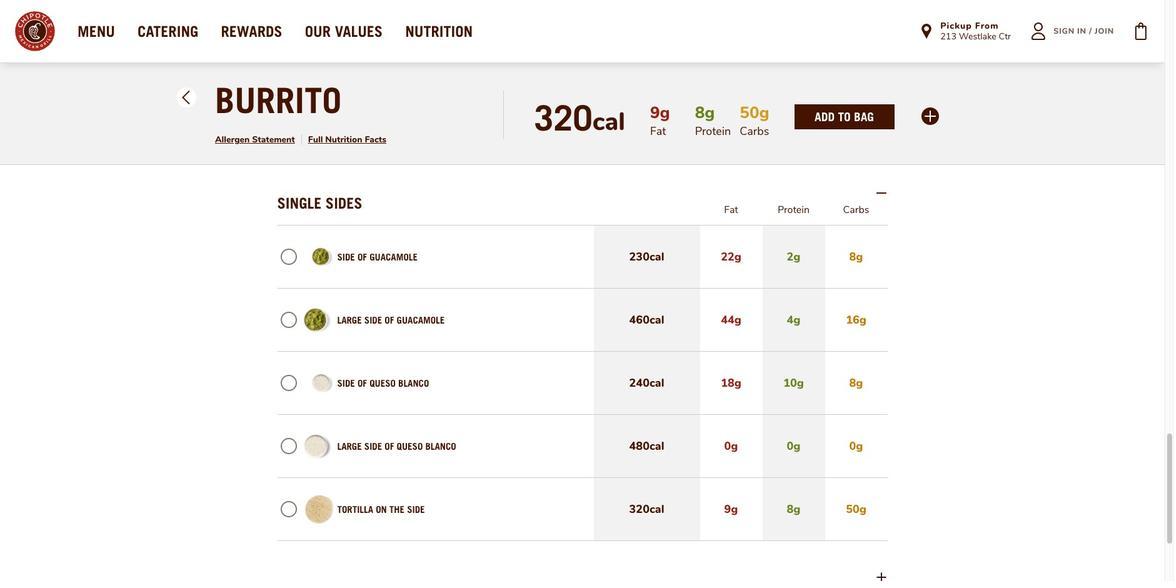 Task type: describe. For each thing, give the bounding box(es) containing it.
sign in / join heading
[[1054, 26, 1114, 37]]

&
[[320, 124, 330, 141]]

add to bag button
[[815, 109, 874, 124]]

side of guacamole
[[337, 251, 418, 263]]

2 image
[[182, 91, 189, 98]]

0 vertical spatial 9g definition
[[700, 23, 763, 86]]

chipotle mexican grill image
[[15, 11, 55, 51]]

menu
[[78, 23, 115, 40]]

50g for 9g definition to the bottom
[[846, 502, 867, 517]]

1 0g definition from the left
[[700, 415, 763, 478]]

sign in image
[[1024, 16, 1054, 46]]

tortilla
[[337, 504, 373, 515]]

tortilla on the side
[[337, 504, 425, 515]]

our
[[305, 23, 331, 40]]

ctr
[[999, 30, 1011, 43]]

0 vertical spatial queso
[[370, 378, 396, 389]]

1 vertical spatial guacamole
[[397, 315, 445, 326]]

pickup
[[941, 20, 972, 32]]

cal
[[593, 105, 625, 139]]

480cal
[[629, 439, 664, 454]]

2 0g definition from the left
[[763, 415, 825, 478]]

menu link
[[78, 23, 115, 40]]

4g definition
[[763, 289, 825, 351]]

240cal
[[629, 376, 664, 391]]

join
[[1095, 26, 1114, 37]]

nutrition link
[[405, 23, 473, 40]]

4g
[[787, 313, 801, 328]]

10g
[[784, 376, 804, 391]]

320cal for 9g definition to the bottom
[[629, 502, 664, 517]]

on
[[376, 504, 387, 515]]

full nutrition facts link
[[308, 134, 387, 146]]

2g
[[787, 250, 801, 265]]

18g definition
[[700, 352, 763, 415]]

add to bag image
[[1126, 16, 1156, 46]]

allergen statement
[[215, 134, 295, 146]]

facts
[[365, 134, 387, 146]]

chips
[[277, 124, 316, 141]]

allergen
[[215, 134, 250, 146]]

westlake
[[959, 30, 997, 43]]

full
[[308, 134, 323, 146]]

460cal definition
[[594, 289, 700, 351]]

9g for 9g definition to the bottom
[[724, 502, 738, 517]]

large for 460cal
[[337, 315, 362, 326]]

230cal
[[629, 250, 664, 265]]

0g for 1st 0g definition from the right
[[850, 439, 863, 454]]

320 cal
[[534, 97, 625, 139]]

deselect ingredient group image for tortilla
[[280, 502, 297, 518]]

large side of queso blanco
[[337, 441, 456, 452]]

10g definition
[[763, 352, 825, 415]]

0g for first 0g definition from the left
[[724, 439, 738, 454]]

carbs
[[843, 203, 869, 217]]

1 vertical spatial 50g
[[740, 102, 769, 124]]

44g
[[721, 313, 742, 328]]

burrito
[[215, 79, 342, 121]]

18g
[[721, 376, 742, 391]]

pickup from 213 westlake ctr
[[941, 20, 1011, 43]]

22g
[[721, 250, 742, 265]]

to
[[838, 109, 851, 124]]

/
[[1089, 26, 1092, 37]]

the
[[389, 504, 405, 515]]

deselect ingredient group image for 460cal
[[280, 312, 297, 328]]

16g definition
[[825, 289, 888, 351]]

213 westlake ctr link
[[941, 30, 1011, 43]]

2g definition
[[763, 226, 825, 288]]

catering link
[[138, 23, 198, 40]]

460cal
[[629, 313, 664, 328]]

240cal definition
[[594, 352, 700, 415]]

find a chipotle image
[[919, 24, 934, 39]]

pickup from link
[[941, 20, 1011, 32]]

1 vertical spatial 50g definition
[[740, 102, 769, 124]]

in
[[1077, 26, 1087, 37]]

1 toggle group image from the top
[[876, 118, 886, 128]]

nutrition
[[405, 23, 473, 40]]



Task type: vqa. For each thing, say whether or not it's contained in the screenshot.


Task type: locate. For each thing, give the bounding box(es) containing it.
2 0g from the left
[[787, 439, 801, 454]]

8g definition
[[763, 23, 825, 86], [695, 102, 715, 124], [825, 226, 888, 288], [825, 352, 888, 415], [763, 478, 825, 541]]

our values
[[305, 23, 383, 40]]

0 horizontal spatial 0g
[[724, 439, 738, 454]]

rewards link
[[221, 23, 282, 40]]

0 vertical spatial 320cal
[[629, 47, 664, 62]]

320 definition
[[534, 97, 593, 139]]

1 vertical spatial deselect ingredient group image
[[280, 312, 297, 328]]

213
[[941, 30, 957, 43]]

sides
[[326, 194, 362, 212]]

single sides
[[277, 194, 362, 212]]

sign
[[1054, 26, 1075, 37]]

2 deselect ingredient group image from the top
[[280, 375, 297, 391]]

nutrition
[[325, 134, 362, 146]]

deselect ingredient group image for side
[[280, 375, 297, 391]]

toggle group image
[[876, 573, 886, 582]]

1 vertical spatial 320cal
[[629, 502, 664, 517]]

1 image
[[182, 97, 189, 104]]

320cal definition for 9g definition to the bottom
[[594, 478, 700, 541]]

queso
[[370, 378, 396, 389], [397, 441, 423, 452]]

0 horizontal spatial queso
[[370, 378, 396, 389]]

22g definition
[[700, 226, 763, 288]]

320cal
[[629, 47, 664, 62], [629, 502, 664, 517]]

50g definition for the top 9g definition
[[825, 23, 888, 86]]

9g definition
[[700, 23, 763, 86], [650, 102, 670, 124], [700, 478, 763, 541]]

0 vertical spatial 50g definition
[[825, 23, 888, 86]]

0 vertical spatial 50g
[[846, 47, 867, 62]]

protein
[[778, 203, 810, 217]]

1 vertical spatial 320cal definition
[[594, 478, 700, 541]]

50g
[[846, 47, 867, 62], [740, 102, 769, 124], [846, 502, 867, 517]]

1 vertical spatial queso
[[397, 441, 423, 452]]

1 vertical spatial large
[[337, 441, 362, 452]]

deselect ingredient group image for 230cal
[[280, 249, 297, 265]]

8g
[[787, 47, 801, 62], [695, 102, 715, 124], [850, 250, 863, 265], [850, 376, 863, 391], [787, 502, 801, 517]]

0g for second 0g definition from left
[[787, 439, 801, 454]]

2 horizontal spatial 0g
[[850, 439, 863, 454]]

480cal definition
[[594, 415, 700, 478]]

0 vertical spatial blanco
[[398, 378, 429, 389]]

large side of guacamole
[[337, 315, 445, 326]]

cal definition
[[593, 105, 625, 139]]

320cal for the top 9g definition
[[629, 47, 664, 62]]

toggle group image
[[876, 118, 886, 128], [876, 188, 886, 198]]

fat
[[724, 203, 738, 217]]

2 toggle group image from the top
[[876, 188, 886, 198]]

50g definition for 9g definition to the bottom
[[825, 478, 888, 541]]

2 deselect ingredient group image from the top
[[280, 312, 297, 328]]

side
[[337, 251, 355, 263], [364, 315, 382, 326], [337, 378, 355, 389], [364, 441, 382, 452], [407, 504, 425, 515]]

1 deselect ingredient group image from the top
[[280, 249, 297, 265]]

allergen statement link
[[215, 134, 295, 146]]

guacamole
[[370, 251, 418, 263], [397, 315, 445, 326]]

our values link
[[305, 23, 383, 40]]

0g
[[724, 439, 738, 454], [787, 439, 801, 454], [850, 439, 863, 454]]

side of queso blanco
[[337, 378, 429, 389]]

deselect ingredient group image for large
[[280, 438, 297, 455]]

1 horizontal spatial 0g
[[787, 439, 801, 454]]

320
[[534, 97, 593, 139]]

50g definition
[[825, 23, 888, 86], [740, 102, 769, 124], [825, 478, 888, 541]]

1 vertical spatial toggle group image
[[876, 188, 886, 198]]

50g for the top 9g definition
[[846, 47, 867, 62]]

sign in / join
[[1054, 26, 1114, 37]]

large for 480cal
[[337, 441, 362, 452]]

2 vertical spatial 50g
[[846, 502, 867, 517]]

1 large from the top
[[337, 315, 362, 326]]

add to bag
[[815, 109, 874, 124]]

1 horizontal spatial queso
[[397, 441, 423, 452]]

deselect ingredient group image
[[280, 46, 297, 63], [280, 375, 297, 391], [280, 438, 297, 455], [280, 502, 297, 518]]

chips & dips
[[277, 124, 363, 141]]

0 vertical spatial deselect ingredient group image
[[280, 249, 297, 265]]

large
[[337, 315, 362, 326], [337, 441, 362, 452]]

0 vertical spatial large
[[337, 315, 362, 326]]

single
[[277, 194, 322, 212]]

of
[[358, 251, 367, 263], [385, 315, 394, 326], [358, 378, 367, 389], [385, 441, 394, 452]]

add
[[815, 109, 835, 124]]

2 320cal from the top
[[629, 502, 664, 517]]

320cal definition for the top 9g definition
[[594, 23, 700, 86]]

0 vertical spatial toggle group image
[[876, 118, 886, 128]]

catering
[[138, 23, 198, 40]]

2 vertical spatial 9g
[[724, 502, 738, 517]]

4 deselect ingredient group image from the top
[[280, 502, 297, 518]]

16g
[[846, 313, 867, 328]]

statement
[[252, 134, 295, 146]]

values
[[335, 23, 383, 40]]

1 deselect ingredient group image from the top
[[280, 46, 297, 63]]

0 vertical spatial guacamole
[[370, 251, 418, 263]]

2 vertical spatial 9g definition
[[700, 478, 763, 541]]

3 0g definition from the left
[[825, 415, 888, 478]]

blanco
[[398, 378, 429, 389], [425, 441, 456, 452]]

9g
[[724, 47, 738, 62], [650, 102, 670, 124], [724, 502, 738, 517]]

230cal definition
[[594, 226, 700, 288]]

1 vertical spatial 9g definition
[[650, 102, 670, 124]]

2 large from the top
[[337, 441, 362, 452]]

1 vertical spatial 9g
[[650, 102, 670, 124]]

2 320cal definition from the top
[[594, 478, 700, 541]]

full nutrition facts
[[308, 134, 387, 146]]

9g for the top 9g definition
[[724, 47, 738, 62]]

rewards
[[221, 23, 282, 40]]

44g definition
[[700, 289, 763, 351]]

9g for the middle 9g definition
[[650, 102, 670, 124]]

from
[[975, 20, 999, 32]]

3 deselect ingredient group image from the top
[[280, 438, 297, 455]]

3 0g from the left
[[850, 439, 863, 454]]

deselect ingredient group image
[[280, 249, 297, 265], [280, 312, 297, 328]]

1 320cal definition from the top
[[594, 23, 700, 86]]

1 vertical spatial blanco
[[425, 441, 456, 452]]

0g definition
[[700, 415, 763, 478], [763, 415, 825, 478], [825, 415, 888, 478]]

2 vertical spatial 50g definition
[[825, 478, 888, 541]]

1 320cal from the top
[[629, 47, 664, 62]]

0 vertical spatial 9g
[[724, 47, 738, 62]]

1 0g from the left
[[724, 439, 738, 454]]

320cal definition
[[594, 23, 700, 86], [594, 478, 700, 541]]

dips
[[334, 124, 363, 141]]

0 vertical spatial 320cal definition
[[594, 23, 700, 86]]

bag
[[854, 109, 874, 124]]



